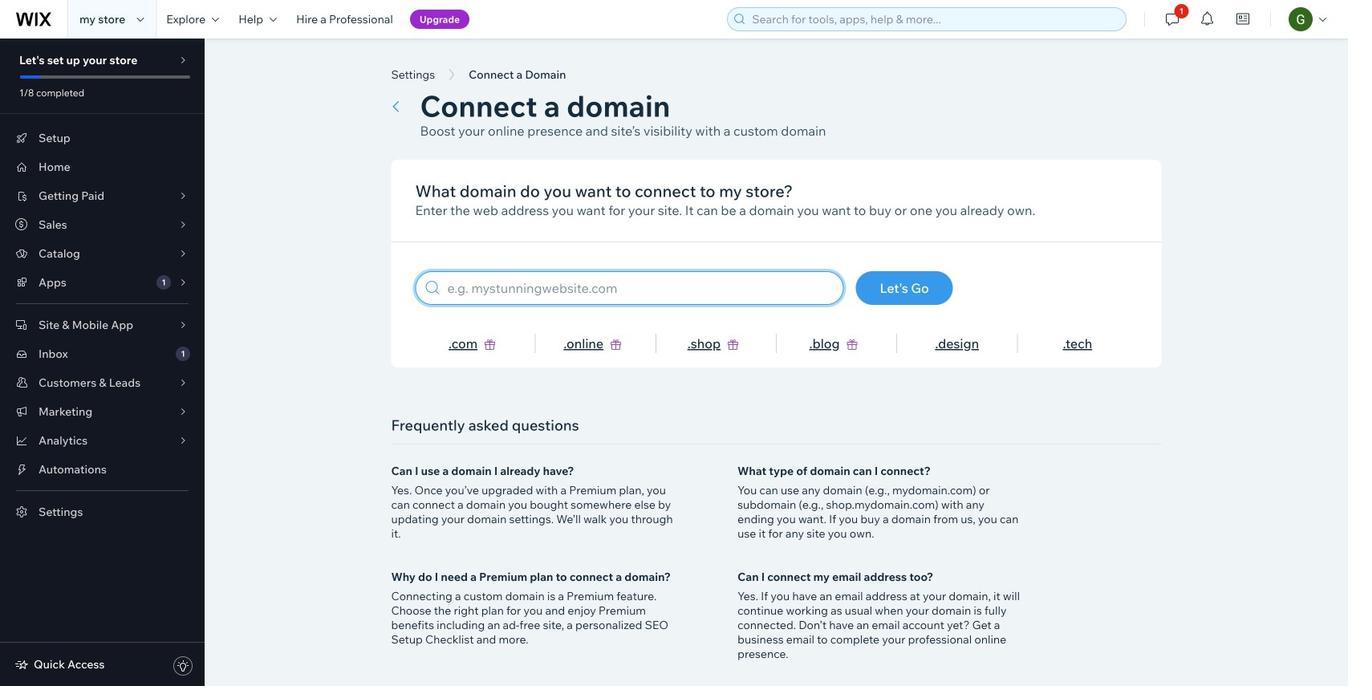 Task type: locate. For each thing, give the bounding box(es) containing it.
Search for tools, apps, help & more... field
[[748, 8, 1122, 31]]



Task type: vqa. For each thing, say whether or not it's contained in the screenshot.
Add Email's Add
no



Task type: describe. For each thing, give the bounding box(es) containing it.
e.g. mystunningwebsite.com field
[[443, 272, 836, 304]]

sidebar element
[[0, 39, 205, 686]]



